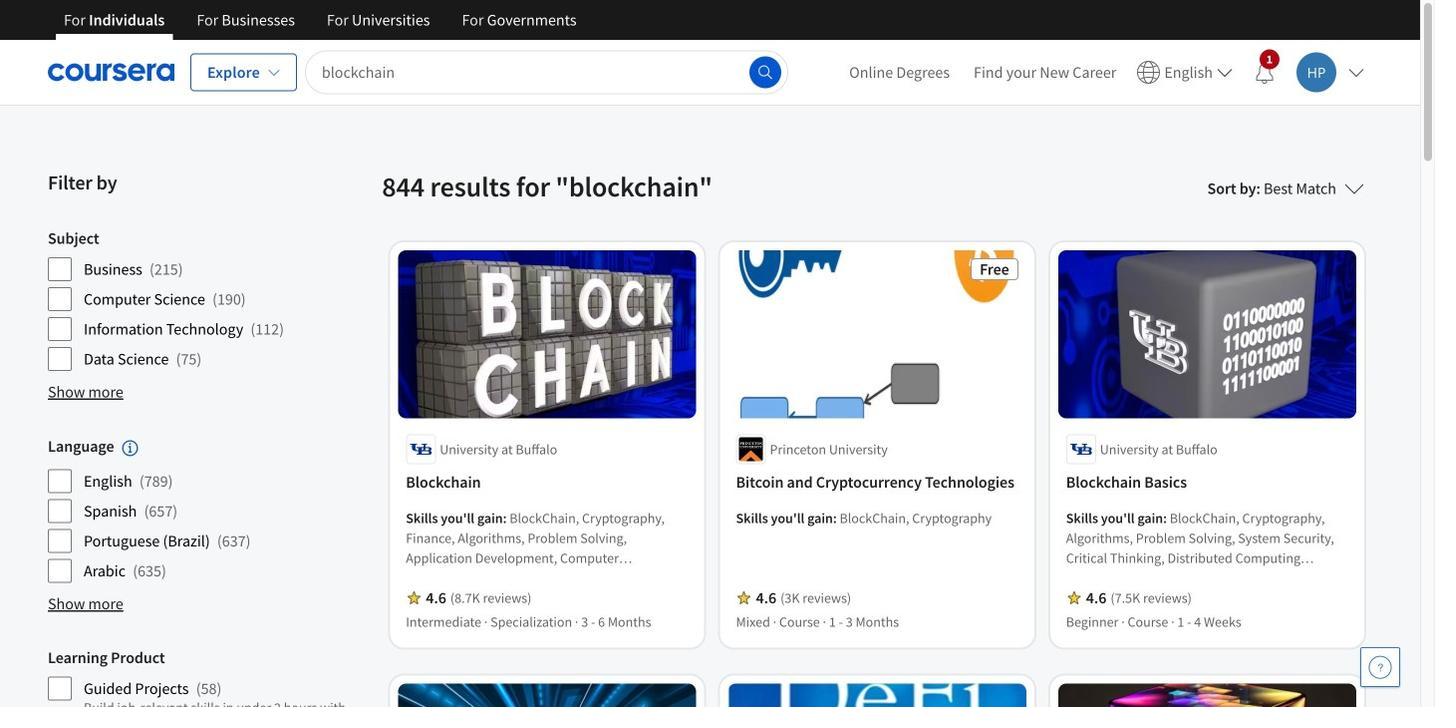 Task type: vqa. For each thing, say whether or not it's contained in the screenshot.
and inside "Although I did have a formal education, taking online classes on how to build mobile apps, doing internships where I work on projects at a company, and trying to build my own side projects was the most helpful," says Laila Rizvi, a software engineer at
no



Task type: locate. For each thing, give the bounding box(es) containing it.
None search field
[[305, 50, 789, 94]]

group
[[48, 228, 370, 372], [48, 436, 370, 584], [48, 647, 370, 707]]

(4.6 stars) element
[[426, 588, 447, 608], [756, 588, 777, 608], [1087, 588, 1107, 608]]

0 horizontal spatial (4.6 stars) element
[[426, 588, 447, 608]]

What do you want to learn? text field
[[305, 50, 789, 94]]

1 horizontal spatial (4.6 stars) element
[[756, 588, 777, 608]]

2 group from the top
[[48, 436, 370, 584]]

0 vertical spatial group
[[48, 228, 370, 372]]

2 (4.6 stars) element from the left
[[756, 588, 777, 608]]

2 horizontal spatial (4.6 stars) element
[[1087, 588, 1107, 608]]

3 group from the top
[[48, 647, 370, 707]]

1 vertical spatial group
[[48, 436, 370, 584]]

2 vertical spatial group
[[48, 647, 370, 707]]



Task type: describe. For each thing, give the bounding box(es) containing it.
help center image
[[1369, 655, 1393, 679]]

coursera image
[[48, 56, 175, 88]]

3 (4.6 stars) element from the left
[[1087, 588, 1107, 608]]

1 group from the top
[[48, 228, 370, 372]]

banner navigation
[[48, 0, 593, 55]]

information about this filter group image
[[122, 440, 138, 456]]

1 (4.6 stars) element from the left
[[426, 588, 447, 608]]



